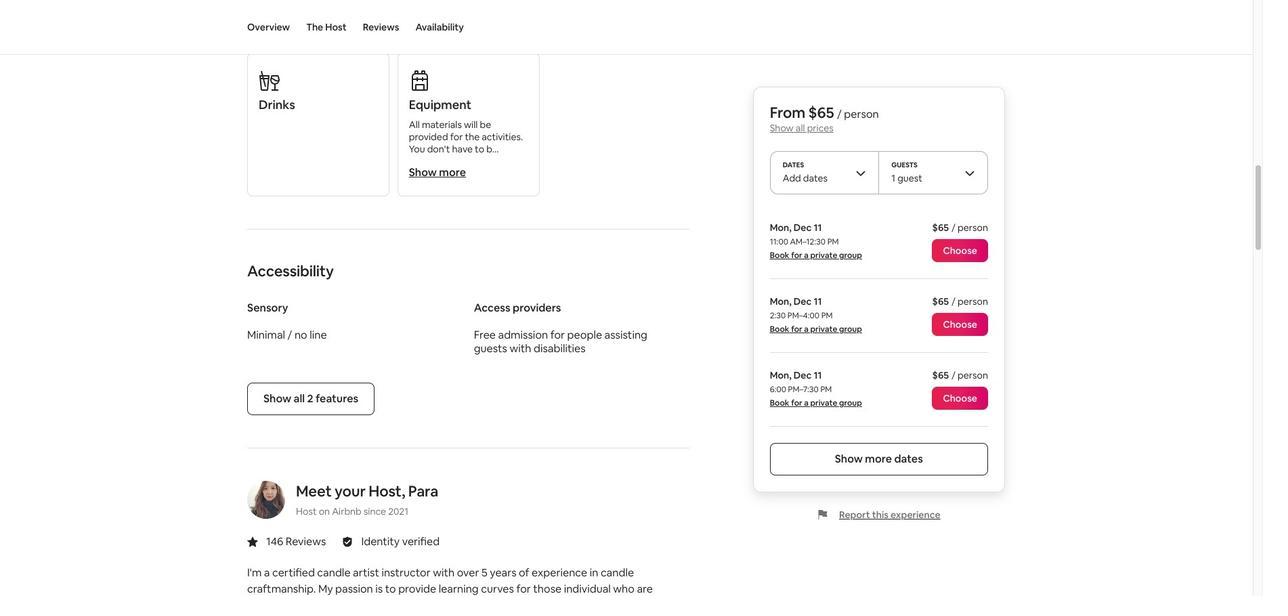 Task type: describe. For each thing, give the bounding box(es) containing it.
all
[[409, 119, 420, 131]]

meet
[[296, 482, 332, 501]]

for inside "free admission for people assisting guests with disabilities"
[[551, 328, 565, 342]]

guests 1 guest
[[892, 161, 923, 184]]

/ for mon, dec 11 2:30 pm–4:00 pm book for a private group
[[952, 295, 956, 308]]

certified
[[272, 566, 315, 580]]

a inside i'm a certified candle artist instructor with over 5 years of experience in candle craftmanship. my passion is to provide learning curves for those individual who ar
[[264, 566, 270, 580]]

2021
[[388, 505, 409, 518]]

mon, dec 11 6:00 pm–7:30 pm book for a private group
[[770, 369, 862, 409]]

guests
[[892, 161, 918, 169]]

features
[[316, 392, 359, 406]]

is
[[376, 582, 383, 596]]

$65 for mon, dec 11 6:00 pm–7:30 pm book for a private group
[[933, 369, 949, 381]]

access providers
[[474, 301, 561, 315]]

5
[[482, 566, 488, 580]]

2:30
[[770, 310, 786, 321]]

craftmanship.
[[247, 582, 316, 596]]

prices
[[807, 122, 834, 134]]

11 for mon, dec 11 6:00 pm–7:30 pm book for a private group
[[814, 369, 822, 381]]

2
[[307, 392, 313, 406]]

equipment
[[409, 97, 472, 112]]

dates add dates
[[783, 161, 828, 184]]

book for a private group link for mon, dec 11 11:00 am–12:30 pm book for a private group
[[770, 250, 862, 261]]

private for mon, dec 11 11:00 am–12:30 pm book for a private group
[[811, 250, 838, 261]]

report this experience button
[[818, 509, 941, 521]]

show more dates
[[835, 452, 923, 466]]

b...
[[487, 143, 499, 155]]

dec for mon, dec 11 11:00 am–12:30 pm book for a private group
[[794, 222, 812, 234]]

the
[[306, 21, 323, 33]]

person for mon, dec 11 6:00 pm–7:30 pm book for a private group
[[958, 369, 988, 381]]

2 candle from the left
[[601, 566, 634, 580]]

availability button
[[416, 0, 464, 54]]

1
[[892, 172, 896, 184]]

for inside i'm a certified candle artist instructor with over 5 years of experience in candle craftmanship. my passion is to provide learning curves for those individual who ar
[[517, 582, 531, 596]]

accessibility
[[247, 261, 334, 280]]

identity
[[361, 535, 400, 549]]

access
[[474, 301, 511, 315]]

$65 / person for mon, dec 11 6:00 pm–7:30 pm book for a private group
[[933, 369, 988, 381]]

11 for mon, dec 11 11:00 am–12:30 pm book for a private group
[[814, 222, 822, 234]]

choose for mon, dec 11 2:30 pm–4:00 pm book for a private group
[[943, 318, 978, 331]]

show all 2 features button
[[247, 383, 375, 415]]

book for a private group link for mon, dec 11 6:00 pm–7:30 pm book for a private group
[[770, 398, 862, 409]]

materials
[[422, 119, 462, 131]]

of
[[519, 566, 529, 580]]

guest
[[898, 172, 923, 184]]

choose link for mon, dec 11 6:00 pm–7:30 pm book for a private group
[[933, 387, 988, 410]]

guests
[[474, 341, 507, 356]]

$65 for mon, dec 11 2:30 pm–4:00 pm book for a private group
[[933, 295, 949, 308]]

$65 / person for mon, dec 11 2:30 pm–4:00 pm book for a private group
[[933, 295, 988, 308]]

person inside from $65 / person show all prices
[[844, 107, 879, 121]]

free admission for people assisting guests with disabilities
[[474, 328, 648, 356]]

i'm a certified candle artist instructor with over 5 years of experience in candle craftmanship. my passion is to provide learning curves for those individual who ar
[[247, 566, 673, 596]]

for inside "mon, dec 11 2:30 pm–4:00 pm book for a private group"
[[791, 324, 803, 335]]

the host
[[306, 21, 347, 33]]

show all prices button
[[770, 122, 834, 134]]

add
[[783, 172, 801, 184]]

over
[[457, 566, 479, 580]]

0 horizontal spatial reviews
[[286, 535, 326, 549]]

the
[[465, 131, 480, 143]]

report
[[839, 509, 870, 521]]

sensory
[[247, 301, 288, 315]]

meet your host, para host on airbnb since 2021
[[296, 482, 438, 518]]

11:00
[[770, 236, 789, 247]]

host inside button
[[325, 21, 347, 33]]

choose for mon, dec 11 11:00 am–12:30 pm book for a private group
[[943, 245, 978, 257]]

mon, dec 11 2:30 pm–4:00 pm book for a private group
[[770, 295, 862, 335]]

since
[[364, 505, 386, 518]]

choose link for mon, dec 11 11:00 am–12:30 pm book for a private group
[[933, 239, 988, 262]]

with for disabilities
[[510, 341, 531, 356]]

minimal
[[247, 328, 285, 342]]

from
[[770, 103, 806, 122]]

admission
[[498, 328, 548, 342]]

show for show more
[[409, 165, 437, 180]]

airbnb
[[332, 505, 362, 518]]

book for mon, dec 11 6:00 pm–7:30 pm book for a private group
[[770, 398, 790, 409]]

host inside meet your host, para host on airbnb since 2021
[[296, 505, 317, 518]]

show more
[[409, 165, 466, 180]]

don't
[[427, 143, 450, 155]]

/ inside from $65 / person show all prices
[[837, 107, 842, 121]]

11 for mon, dec 11 2:30 pm–4:00 pm book for a private group
[[814, 295, 822, 308]]

activities.
[[482, 131, 523, 143]]

6:00
[[770, 384, 787, 395]]

those
[[533, 582, 562, 596]]

provided
[[409, 131, 448, 143]]

availability
[[416, 21, 464, 33]]

will
[[464, 119, 478, 131]]

show more dates link
[[770, 443, 988, 476]]

show inside from $65 / person show all prices
[[770, 122, 794, 134]]

choose for mon, dec 11 6:00 pm–7:30 pm book for a private group
[[943, 392, 978, 404]]

person for mon, dec 11 11:00 am–12:30 pm book for a private group
[[958, 222, 988, 234]]

146 reviews
[[266, 535, 326, 549]]

artist
[[353, 566, 379, 580]]

minimal / no line
[[247, 328, 327, 342]]

host,
[[369, 482, 405, 501]]

private for mon, dec 11 6:00 pm–7:30 pm book for a private group
[[811, 398, 838, 409]]

to inside i'm a certified candle artist instructor with over 5 years of experience in candle craftmanship. my passion is to provide learning curves for those individual who ar
[[385, 582, 396, 596]]

show for show all 2 features
[[264, 392, 291, 406]]

show all 2 features
[[264, 392, 359, 406]]

group for mon, dec 11 11:00 am–12:30 pm book for a private group
[[839, 250, 862, 261]]

line
[[310, 328, 327, 342]]

$65 / person for mon, dec 11 11:00 am–12:30 pm book for a private group
[[933, 222, 988, 234]]

the host button
[[306, 0, 347, 54]]

0 vertical spatial reviews
[[363, 21, 399, 33]]

to inside equipment all materials will be provided for the activities. you don't have to b...
[[475, 143, 484, 155]]



Task type: vqa. For each thing, say whether or not it's contained in the screenshot.
California
no



Task type: locate. For each thing, give the bounding box(es) containing it.
3 book from the top
[[770, 398, 790, 409]]

overview
[[247, 21, 290, 33]]

show more link
[[409, 165, 466, 180]]

show for show more dates
[[835, 452, 863, 466]]

in
[[590, 566, 599, 580]]

1 vertical spatial reviews
[[286, 535, 326, 549]]

private inside mon, dec 11 11:00 am–12:30 pm book for a private group
[[811, 250, 838, 261]]

mon, inside mon, dec 11 11:00 am–12:30 pm book for a private group
[[770, 222, 792, 234]]

with right guests
[[510, 341, 531, 356]]

1 dec from the top
[[794, 222, 812, 234]]

host left on
[[296, 505, 317, 518]]

learn more about the host, para. image
[[247, 481, 285, 519], [247, 481, 285, 519]]

/ for mon, dec 11 6:00 pm–7:30 pm book for a private group
[[952, 369, 956, 381]]

equipment all materials will be provided for the activities. you don't have to b...
[[409, 97, 523, 155]]

what's included
[[247, 18, 360, 37]]

2 private from the top
[[811, 324, 838, 335]]

show
[[770, 122, 794, 134], [409, 165, 437, 180], [264, 392, 291, 406], [835, 452, 863, 466]]

experience right this
[[891, 509, 941, 521]]

2 dec from the top
[[794, 295, 812, 308]]

2 choose link from the top
[[933, 313, 988, 336]]

disabilities
[[534, 341, 586, 356]]

show down you
[[409, 165, 437, 180]]

private down pm–7:30
[[811, 398, 838, 409]]

a for mon, dec 11 2:30 pm–4:00 pm book for a private group
[[804, 324, 809, 335]]

$65 for mon, dec 11 11:00 am–12:30 pm book for a private group
[[933, 222, 949, 234]]

0 horizontal spatial dates
[[803, 172, 828, 184]]

mon, up 6:00
[[770, 369, 792, 381]]

2 mon, from the top
[[770, 295, 792, 308]]

1 vertical spatial more
[[865, 452, 892, 466]]

for down pm–7:30
[[791, 398, 803, 409]]

host
[[325, 21, 347, 33], [296, 505, 317, 518]]

para
[[408, 482, 438, 501]]

person for mon, dec 11 2:30 pm–4:00 pm book for a private group
[[958, 295, 988, 308]]

a inside mon, dec 11 11:00 am–12:30 pm book for a private group
[[804, 250, 809, 261]]

a for mon, dec 11 11:00 am–12:30 pm book for a private group
[[804, 250, 809, 261]]

pm inside mon, dec 11 6:00 pm–7:30 pm book for a private group
[[821, 384, 832, 395]]

mon, up 11:00
[[770, 222, 792, 234]]

0 vertical spatial dec
[[794, 222, 812, 234]]

instructor
[[382, 566, 431, 580]]

included
[[299, 18, 360, 37]]

a
[[804, 250, 809, 261], [804, 324, 809, 335], [804, 398, 809, 409], [264, 566, 270, 580]]

dec inside "mon, dec 11 2:30 pm–4:00 pm book for a private group"
[[794, 295, 812, 308]]

1 vertical spatial to
[[385, 582, 396, 596]]

candle up my
[[317, 566, 351, 580]]

1 vertical spatial group
[[839, 324, 862, 335]]

2 book for a private group link from the top
[[770, 324, 862, 335]]

2 vertical spatial group
[[839, 398, 862, 409]]

1 horizontal spatial dates
[[895, 452, 923, 466]]

book down 2:30 on the right bottom
[[770, 324, 790, 335]]

2 vertical spatial book
[[770, 398, 790, 409]]

1 vertical spatial choose
[[943, 318, 978, 331]]

private
[[811, 250, 838, 261], [811, 324, 838, 335], [811, 398, 838, 409]]

1 horizontal spatial candle
[[601, 566, 634, 580]]

experience
[[891, 509, 941, 521], [532, 566, 588, 580]]

choose link
[[933, 239, 988, 262], [933, 313, 988, 336], [933, 387, 988, 410]]

book for mon, dec 11 2:30 pm–4:00 pm book for a private group
[[770, 324, 790, 335]]

more
[[439, 165, 466, 180], [865, 452, 892, 466]]

0 vertical spatial experience
[[891, 509, 941, 521]]

for inside mon, dec 11 11:00 am–12:30 pm book for a private group
[[791, 250, 803, 261]]

book for a private group link down pm–4:00
[[770, 324, 862, 335]]

a down am–12:30
[[804, 250, 809, 261]]

experience inside i'm a certified candle artist instructor with over 5 years of experience in candle craftmanship. my passion is to provide learning curves for those individual who ar
[[532, 566, 588, 580]]

for down am–12:30
[[791, 250, 803, 261]]

show up report
[[835, 452, 863, 466]]

3 dec from the top
[[794, 369, 812, 381]]

with inside "free admission for people assisting guests with disabilities"
[[510, 341, 531, 356]]

from $65 / person show all prices
[[770, 103, 879, 134]]

all inside from $65 / person show all prices
[[796, 122, 805, 134]]

pm–4:00
[[788, 310, 820, 321]]

book down 11:00
[[770, 250, 790, 261]]

more for show more dates
[[865, 452, 892, 466]]

mon, up 2:30 on the right bottom
[[770, 295, 792, 308]]

identity verified
[[361, 535, 440, 549]]

book inside "mon, dec 11 2:30 pm–4:00 pm book for a private group"
[[770, 324, 790, 335]]

$65
[[809, 103, 834, 122], [933, 222, 949, 234], [933, 295, 949, 308], [933, 369, 949, 381]]

2 choose from the top
[[943, 318, 978, 331]]

2 group from the top
[[839, 324, 862, 335]]

1 vertical spatial 11
[[814, 295, 822, 308]]

$65 / person
[[933, 222, 988, 234], [933, 295, 988, 308], [933, 369, 988, 381]]

with up learning
[[433, 566, 455, 580]]

11 inside mon, dec 11 6:00 pm–7:30 pm book for a private group
[[814, 369, 822, 381]]

0 vertical spatial more
[[439, 165, 466, 180]]

1 $65 / person from the top
[[933, 222, 988, 234]]

for inside mon, dec 11 6:00 pm–7:30 pm book for a private group
[[791, 398, 803, 409]]

a inside "mon, dec 11 2:30 pm–4:00 pm book for a private group"
[[804, 324, 809, 335]]

1 book from the top
[[770, 250, 790, 261]]

pm
[[828, 236, 839, 247], [822, 310, 833, 321], [821, 384, 832, 395]]

what's
[[247, 18, 296, 37]]

146
[[266, 535, 283, 549]]

0 vertical spatial group
[[839, 250, 862, 261]]

candle
[[317, 566, 351, 580], [601, 566, 634, 580]]

book for a private group link down am–12:30
[[770, 250, 862, 261]]

private inside "mon, dec 11 2:30 pm–4:00 pm book for a private group"
[[811, 324, 838, 335]]

be
[[480, 119, 491, 131]]

host right the on the top left of page
[[325, 21, 347, 33]]

1 vertical spatial $65 / person
[[933, 295, 988, 308]]

0 vertical spatial book
[[770, 250, 790, 261]]

0 vertical spatial private
[[811, 250, 838, 261]]

3 choose link from the top
[[933, 387, 988, 410]]

to left b...
[[475, 143, 484, 155]]

3 private from the top
[[811, 398, 838, 409]]

1 vertical spatial book for a private group link
[[770, 324, 862, 335]]

1 book for a private group link from the top
[[770, 250, 862, 261]]

0 horizontal spatial host
[[296, 505, 317, 518]]

1 private from the top
[[811, 250, 838, 261]]

1 vertical spatial mon,
[[770, 295, 792, 308]]

0 horizontal spatial more
[[439, 165, 466, 180]]

2 vertical spatial choose link
[[933, 387, 988, 410]]

provide
[[398, 582, 436, 596]]

dec for mon, dec 11 6:00 pm–7:30 pm book for a private group
[[794, 369, 812, 381]]

0 vertical spatial choose
[[943, 245, 978, 257]]

1 horizontal spatial host
[[325, 21, 347, 33]]

2 vertical spatial mon,
[[770, 369, 792, 381]]

0 vertical spatial to
[[475, 143, 484, 155]]

1 mon, from the top
[[770, 222, 792, 234]]

mon, inside "mon, dec 11 2:30 pm–4:00 pm book for a private group"
[[770, 295, 792, 308]]

0 vertical spatial dates
[[803, 172, 828, 184]]

1 vertical spatial experience
[[532, 566, 588, 580]]

have
[[452, 143, 473, 155]]

a for mon, dec 11 6:00 pm–7:30 pm book for a private group
[[804, 398, 809, 409]]

1 horizontal spatial with
[[510, 341, 531, 356]]

11 inside mon, dec 11 11:00 am–12:30 pm book for a private group
[[814, 222, 822, 234]]

for down pm–4:00
[[791, 324, 803, 335]]

dec up am–12:30
[[794, 222, 812, 234]]

more up report this experience button
[[865, 452, 892, 466]]

dec up pm–4:00
[[794, 295, 812, 308]]

0 horizontal spatial all
[[294, 392, 305, 406]]

3 11 from the top
[[814, 369, 822, 381]]

dec
[[794, 222, 812, 234], [794, 295, 812, 308], [794, 369, 812, 381]]

show left prices
[[770, 122, 794, 134]]

candle up who
[[601, 566, 634, 580]]

1 11 from the top
[[814, 222, 822, 234]]

with
[[510, 341, 531, 356], [433, 566, 455, 580]]

3 group from the top
[[839, 398, 862, 409]]

private inside mon, dec 11 6:00 pm–7:30 pm book for a private group
[[811, 398, 838, 409]]

assisting
[[605, 328, 648, 342]]

2 vertical spatial choose
[[943, 392, 978, 404]]

for inside equipment all materials will be provided for the activities. you don't have to b...
[[450, 131, 463, 143]]

0 vertical spatial pm
[[828, 236, 839, 247]]

2 vertical spatial pm
[[821, 384, 832, 395]]

3 mon, from the top
[[770, 369, 792, 381]]

2 vertical spatial $65 / person
[[933, 369, 988, 381]]

book for a private group link down pm–7:30
[[770, 398, 862, 409]]

all left prices
[[796, 122, 805, 134]]

book inside mon, dec 11 6:00 pm–7:30 pm book for a private group
[[770, 398, 790, 409]]

1 vertical spatial choose link
[[933, 313, 988, 336]]

1 horizontal spatial more
[[865, 452, 892, 466]]

show inside show all 2 features button
[[264, 392, 291, 406]]

1 vertical spatial pm
[[822, 310, 833, 321]]

1 horizontal spatial all
[[796, 122, 805, 134]]

pm for mon, dec 11 2:30 pm–4:00 pm book for a private group
[[822, 310, 833, 321]]

all left 2
[[294, 392, 305, 406]]

1 group from the top
[[839, 250, 862, 261]]

pm inside "mon, dec 11 2:30 pm–4:00 pm book for a private group"
[[822, 310, 833, 321]]

mon, inside mon, dec 11 6:00 pm–7:30 pm book for a private group
[[770, 369, 792, 381]]

group inside mon, dec 11 11:00 am–12:30 pm book for a private group
[[839, 250, 862, 261]]

pm for mon, dec 11 11:00 am–12:30 pm book for a private group
[[828, 236, 839, 247]]

$65 inside from $65 / person show all prices
[[809, 103, 834, 122]]

dec inside mon, dec 11 11:00 am–12:30 pm book for a private group
[[794, 222, 812, 234]]

/ for mon, dec 11 11:00 am–12:30 pm book for a private group
[[952, 222, 956, 234]]

1 vertical spatial with
[[433, 566, 455, 580]]

free
[[474, 328, 496, 342]]

pm right pm–4:00
[[822, 310, 833, 321]]

1 candle from the left
[[317, 566, 351, 580]]

0 vertical spatial all
[[796, 122, 805, 134]]

mon, for mon, dec 11 11:00 am–12:30 pm book for a private group
[[770, 222, 792, 234]]

more down have
[[439, 165, 466, 180]]

0 vertical spatial book for a private group link
[[770, 250, 862, 261]]

mon, dec 11 11:00 am–12:30 pm book for a private group
[[770, 222, 862, 261]]

1 vertical spatial dates
[[895, 452, 923, 466]]

1 vertical spatial host
[[296, 505, 317, 518]]

with for over
[[433, 566, 455, 580]]

0 horizontal spatial experience
[[532, 566, 588, 580]]

for left people
[[551, 328, 565, 342]]

private for mon, dec 11 2:30 pm–4:00 pm book for a private group
[[811, 324, 838, 335]]

1 vertical spatial dec
[[794, 295, 812, 308]]

passion
[[335, 582, 373, 596]]

show inside show more dates link
[[835, 452, 863, 466]]

private down am–12:30
[[811, 250, 838, 261]]

for left the
[[450, 131, 463, 143]]

3 $65 / person from the top
[[933, 369, 988, 381]]

11 up am–12:30
[[814, 222, 822, 234]]

2 vertical spatial book for a private group link
[[770, 398, 862, 409]]

dates for dates add dates
[[803, 172, 828, 184]]

0 vertical spatial host
[[325, 21, 347, 33]]

1 vertical spatial private
[[811, 324, 838, 335]]

report this experience
[[839, 509, 941, 521]]

a inside mon, dec 11 6:00 pm–7:30 pm book for a private group
[[804, 398, 809, 409]]

mon, for mon, dec 11 2:30 pm–4:00 pm book for a private group
[[770, 295, 792, 308]]

0 horizontal spatial with
[[433, 566, 455, 580]]

book down 6:00
[[770, 398, 790, 409]]

a down pm–7:30
[[804, 398, 809, 409]]

overview button
[[247, 0, 290, 54]]

for down 'of'
[[517, 582, 531, 596]]

you
[[409, 143, 425, 155]]

0 vertical spatial $65 / person
[[933, 222, 988, 234]]

pm for mon, dec 11 6:00 pm–7:30 pm book for a private group
[[821, 384, 832, 395]]

choose link for mon, dec 11 2:30 pm–4:00 pm book for a private group
[[933, 313, 988, 336]]

group
[[839, 250, 862, 261], [839, 324, 862, 335], [839, 398, 862, 409]]

book inside mon, dec 11 11:00 am–12:30 pm book for a private group
[[770, 250, 790, 261]]

3 choose from the top
[[943, 392, 978, 404]]

reviews button
[[363, 0, 399, 54]]

dec for mon, dec 11 2:30 pm–4:00 pm book for a private group
[[794, 295, 812, 308]]

people
[[567, 328, 602, 342]]

dates for show more dates
[[895, 452, 923, 466]]

to right is
[[385, 582, 396, 596]]

11 up pm–7:30
[[814, 369, 822, 381]]

group for mon, dec 11 2:30 pm–4:00 pm book for a private group
[[839, 324, 862, 335]]

my
[[318, 582, 333, 596]]

a right i'm
[[264, 566, 270, 580]]

no
[[295, 328, 307, 342]]

11 inside "mon, dec 11 2:30 pm–4:00 pm book for a private group"
[[814, 295, 822, 308]]

0 vertical spatial with
[[510, 341, 531, 356]]

book for a private group link for mon, dec 11 2:30 pm–4:00 pm book for a private group
[[770, 324, 862, 335]]

0 horizontal spatial to
[[385, 582, 396, 596]]

i'm
[[247, 566, 262, 580]]

mon,
[[770, 222, 792, 234], [770, 295, 792, 308], [770, 369, 792, 381]]

pm–7:30
[[788, 384, 819, 395]]

mon, for mon, dec 11 6:00 pm–7:30 pm book for a private group
[[770, 369, 792, 381]]

group inside mon, dec 11 6:00 pm–7:30 pm book for a private group
[[839, 398, 862, 409]]

am–12:30
[[790, 236, 826, 247]]

group for mon, dec 11 6:00 pm–7:30 pm book for a private group
[[839, 398, 862, 409]]

choose
[[943, 245, 978, 257], [943, 318, 978, 331], [943, 392, 978, 404]]

show left 2
[[264, 392, 291, 406]]

2 vertical spatial private
[[811, 398, 838, 409]]

dec up pm–7:30
[[794, 369, 812, 381]]

dates
[[803, 172, 828, 184], [895, 452, 923, 466]]

this
[[872, 509, 889, 521]]

learning
[[439, 582, 479, 596]]

pm right pm–7:30
[[821, 384, 832, 395]]

2 vertical spatial dec
[[794, 369, 812, 381]]

2 $65 / person from the top
[[933, 295, 988, 308]]

0 vertical spatial choose link
[[933, 239, 988, 262]]

1 vertical spatial all
[[294, 392, 305, 406]]

verified
[[402, 535, 440, 549]]

all
[[796, 122, 805, 134], [294, 392, 305, 406]]

1 horizontal spatial reviews
[[363, 21, 399, 33]]

person
[[844, 107, 879, 121], [958, 222, 988, 234], [958, 295, 988, 308], [958, 369, 988, 381]]

1 horizontal spatial experience
[[891, 509, 941, 521]]

dates up report this experience
[[895, 452, 923, 466]]

1 choose link from the top
[[933, 239, 988, 262]]

1 choose from the top
[[943, 245, 978, 257]]

2 book from the top
[[770, 324, 790, 335]]

2 vertical spatial 11
[[814, 369, 822, 381]]

0 horizontal spatial candle
[[317, 566, 351, 580]]

providers
[[513, 301, 561, 315]]

0 vertical spatial mon,
[[770, 222, 792, 234]]

on
[[319, 505, 330, 518]]

individual
[[564, 582, 611, 596]]

dec inside mon, dec 11 6:00 pm–7:30 pm book for a private group
[[794, 369, 812, 381]]

11 up pm–4:00
[[814, 295, 822, 308]]

curves
[[481, 582, 514, 596]]

a down pm–4:00
[[804, 324, 809, 335]]

experience up those
[[532, 566, 588, 580]]

private down pm–4:00
[[811, 324, 838, 335]]

dates right add
[[803, 172, 828, 184]]

dates inside dates add dates
[[803, 172, 828, 184]]

book for mon, dec 11 11:00 am–12:30 pm book for a private group
[[770, 250, 790, 261]]

reviews right 146
[[286, 535, 326, 549]]

reviews
[[363, 21, 399, 33], [286, 535, 326, 549]]

your
[[335, 482, 366, 501]]

who
[[613, 582, 635, 596]]

pm inside mon, dec 11 11:00 am–12:30 pm book for a private group
[[828, 236, 839, 247]]

drinks
[[259, 97, 295, 112]]

with inside i'm a certified candle artist instructor with over 5 years of experience in candle craftmanship. my passion is to provide learning curves for those individual who ar
[[433, 566, 455, 580]]

reviews right included
[[363, 21, 399, 33]]

1 vertical spatial book
[[770, 324, 790, 335]]

more for show more
[[439, 165, 466, 180]]

all inside button
[[294, 392, 305, 406]]

/
[[837, 107, 842, 121], [952, 222, 956, 234], [952, 295, 956, 308], [288, 328, 292, 342], [952, 369, 956, 381]]

0 vertical spatial 11
[[814, 222, 822, 234]]

years
[[490, 566, 517, 580]]

2 11 from the top
[[814, 295, 822, 308]]

1 horizontal spatial to
[[475, 143, 484, 155]]

dates
[[783, 161, 804, 169]]

book for a private group link
[[770, 250, 862, 261], [770, 324, 862, 335], [770, 398, 862, 409]]

3 book for a private group link from the top
[[770, 398, 862, 409]]

to
[[475, 143, 484, 155], [385, 582, 396, 596]]

group inside "mon, dec 11 2:30 pm–4:00 pm book for a private group"
[[839, 324, 862, 335]]

pm right am–12:30
[[828, 236, 839, 247]]



